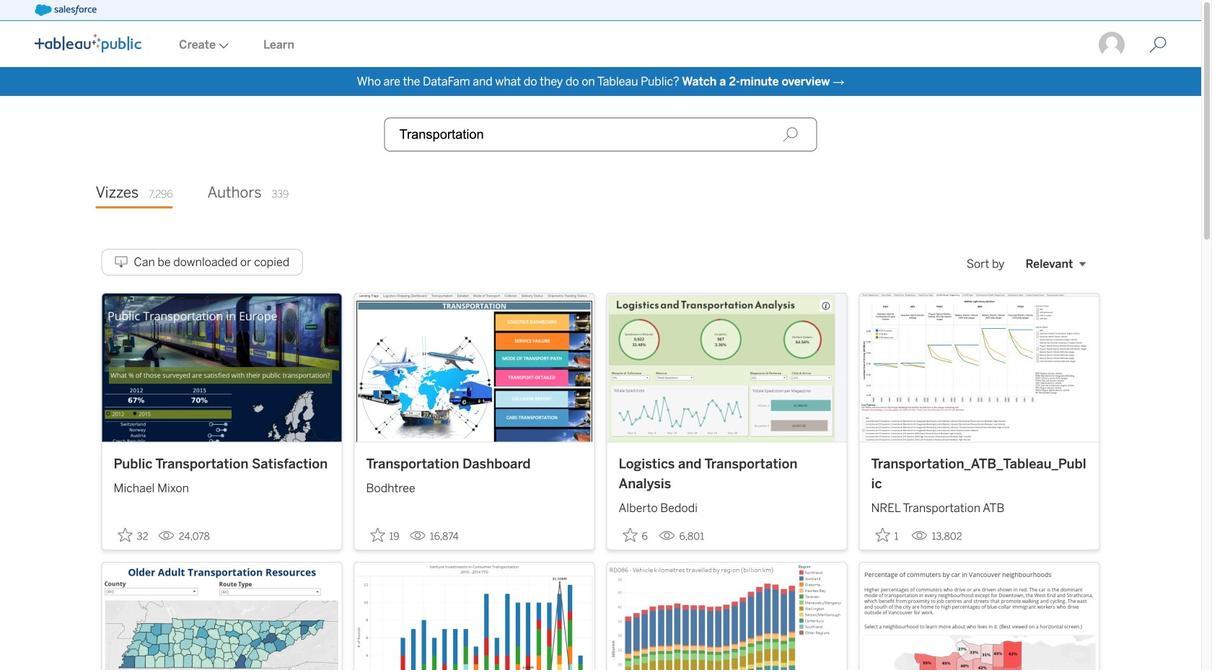 Task type: locate. For each thing, give the bounding box(es) containing it.
0 horizontal spatial add favorite image
[[118, 528, 132, 542]]

1 add favorite image from the left
[[118, 528, 132, 542]]

1 horizontal spatial add favorite image
[[370, 528, 385, 542]]

2 add favorite image from the left
[[370, 528, 385, 542]]

add favorite image
[[118, 528, 132, 542], [370, 528, 385, 542], [623, 528, 637, 542]]

1 add favorite button from the left
[[114, 524, 153, 547]]

3 add favorite button from the left
[[619, 524, 653, 547]]

workbook thumbnail image
[[102, 294, 342, 442], [355, 294, 594, 442], [607, 294, 847, 442], [860, 294, 1099, 442], [102, 563, 342, 670], [355, 563, 594, 670], [607, 563, 847, 670], [860, 563, 1099, 670]]

add favorite image for 2nd add favorite button from the right
[[623, 528, 637, 542]]

3 add favorite image from the left
[[623, 528, 637, 542]]

2 horizontal spatial add favorite image
[[623, 528, 637, 542]]

go to search image
[[1132, 36, 1184, 53]]

Add Favorite button
[[114, 524, 153, 547], [366, 524, 404, 547], [619, 524, 653, 547], [871, 524, 906, 547]]



Task type: describe. For each thing, give the bounding box(es) containing it.
logo image
[[35, 34, 141, 53]]

create image
[[216, 43, 229, 49]]

2 add favorite button from the left
[[366, 524, 404, 547]]

Search input field
[[384, 118, 817, 152]]

search image
[[782, 127, 798, 142]]

4 add favorite button from the left
[[871, 524, 906, 547]]

gary.orlando image
[[1097, 30, 1126, 59]]

salesforce logo image
[[35, 4, 97, 16]]

add favorite image for 2nd add favorite button from the left
[[370, 528, 385, 542]]

add favorite image for 4th add favorite button from right
[[118, 528, 132, 542]]

add favorite image
[[876, 528, 890, 542]]



Task type: vqa. For each thing, say whether or not it's contained in the screenshot.
Nominate For Viz Of The Day IMAGE
no



